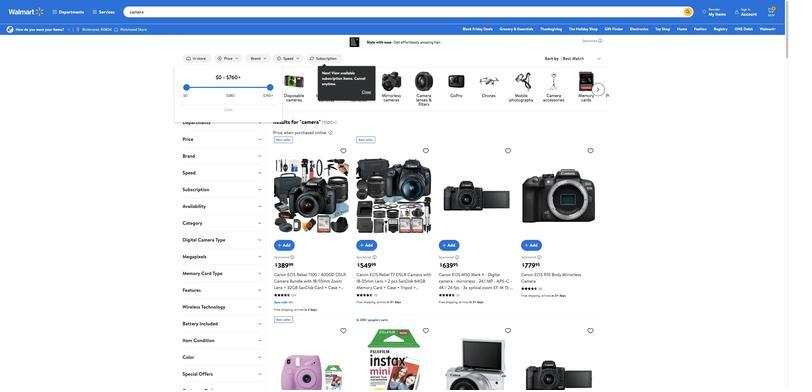 Task type: vqa. For each thing, say whether or not it's contained in the screenshot.
the "Brand" dropdown button within Sort and Filter section ELEMENT
yes



Task type: describe. For each thing, give the bounding box(es) containing it.
3+ for 779
[[555, 293, 559, 298]]

115
[[374, 293, 378, 298]]

$0 for $0
[[183, 93, 188, 98]]

add button for the canon eos rebel t100 / 4000d dslr camera bundle with 18-55mm zoom lens + 32gb sandisk card + case + tripod + zeetech accessory image
[[274, 240, 295, 251]]

0 horizontal spatial $760+
[[226, 74, 241, 81]]

1 vertical spatial departments button
[[178, 114, 266, 131]]

0 horizontal spatial departments button
[[48, 5, 88, 18]]

toy shop link
[[653, 26, 673, 32]]

$ for 389
[[275, 262, 277, 268]]

45mm
[[439, 291, 451, 297]]

drones image
[[479, 72, 499, 91]]

in for 779
[[552, 293, 554, 298]]

instant film cameras link
[[313, 72, 341, 103]]

$760 range field
[[183, 87, 274, 88]]

case inside canon eos rebel t7 dslr camera with 18-55mm lens + 2 pcs sandisk 64gb memory card + case + tripod + telephoto + zeetech accessory bundle
[[387, 285, 396, 291]]

$ for 549
[[358, 262, 360, 268]]

fps
[[454, 285, 459, 291]]

cards
[[581, 97, 591, 103]]

services
[[99, 9, 115, 15]]

free shipping, arrives in 3+ days for 779
[[521, 293, 566, 298]]

canon for 639
[[439, 272, 451, 278]]

shop all cameras image
[[219, 72, 239, 91]]

$380
[[226, 93, 235, 98]]

fujifilm instax mini twin film pack (20 photos; film size of 8.6cm x 5.4cm) image
[[357, 325, 431, 390]]

memory cards
[[579, 93, 594, 103]]

shipping, down walmart plus image
[[281, 307, 294, 312]]

sponsored left ad disclaimer and feedback for skylinedisplayad icon
[[582, 38, 597, 43]]

canon eos rebel t100 / 4000d dslr camera bundle with 18-55mm zoom lens + 32gb sandisk card + case + tripod + zeetech accessory image
[[274, 145, 349, 247]]

arrives down 124 on the left
[[294, 307, 304, 312]]

shop cameras by brand
[[249, 93, 275, 103]]

sponsored up 549
[[357, 255, 371, 260]]

0 horizontal spatial departments
[[59, 9, 84, 15]]

subscription button
[[178, 181, 266, 198]]

sponsored up 389
[[274, 255, 289, 260]]

richmond store
[[120, 27, 147, 32]]

memory for card
[[183, 270, 200, 277]]

- right ii
[[485, 272, 487, 278]]

the holiday shop link
[[567, 26, 600, 32]]

how do you want your items?
[[16, 27, 64, 32]]

38
[[539, 287, 542, 291]]

Walmart Site-Wide search field
[[123, 6, 694, 17]]

eos for 779
[[535, 272, 543, 278]]

filters
[[419, 101, 430, 107]]

3 add to cart image from the left
[[524, 242, 530, 249]]

memory card type
[[183, 270, 222, 277]]

in down the canon eos rebel t100 / 4000d dslr camera bundle with 18-55mm zoom lens + 32gb sandisk card + case + tripod + zeetech accessory
[[305, 307, 307, 312]]

camera inside canon eos rebel t7 dslr camera with 18-55mm lens + 2 pcs sandisk 64gb memory card + case + tripod + telephoto + zeetech accessory bundle
[[408, 272, 422, 278]]

arrives for 549
[[377, 300, 386, 304]]

offers
[[199, 371, 213, 378]]

/ inside canon eos m50 mark ii - digital camera - mirrorless - 24.1 mp - aps-c - 4k / 24 fps - 3x optical zoom ef-m 15- 45mm is stm lens - wi-fi, bluetooth - black
[[445, 285, 447, 291]]

- up fps
[[454, 278, 455, 284]]

reorder
[[709, 7, 720, 12]]

availability tab
[[178, 198, 266, 215]]

want
[[36, 27, 44, 32]]

& for point
[[617, 93, 620, 99]]

megapixels tab
[[178, 249, 266, 265]]

walmart plus image
[[289, 300, 294, 305]]

features tab
[[178, 282, 266, 299]]

1 horizontal spatial speed button
[[273, 54, 304, 63]]

eos for 549
[[370, 272, 378, 278]]

cameras inside 'instant film cameras'
[[319, 97, 334, 103]]

m
[[500, 285, 504, 291]]

2 inside canon eos rebel t7 dslr camera with 18-55mm lens + 2 pcs sandisk 64gb memory card + case + tripod + telephoto + zeetech accessory bundle
[[388, 278, 390, 284]]

accessory inside canon eos rebel t7 dslr camera with 18-55mm lens + 2 pcs sandisk 64gb memory card + case + tripod + telephoto + zeetech accessory bundle
[[396, 291, 415, 297]]

18- inside the canon eos rebel t100 / 4000d dslr camera bundle with 18-55mm zoom lens + 32gb sandisk card + case + tripod + zeetech accessory
[[313, 278, 318, 284]]

items?
[[53, 27, 64, 32]]

free down save on the left bottom of the page
[[274, 307, 280, 312]]

124
[[292, 293, 296, 298]]

add for canon eos rebel t7 dslr camera with 18-55mm lens + 2 pcs sandisk 64gb memory card + case + tripod + telephoto + zeetech accessory bundle add "button"
[[365, 242, 373, 248]]

card inside the canon eos rebel t100 / 4000d dslr camera bundle with 18-55mm zoom lens + 32gb sandisk card + case + tripod + zeetech accessory
[[315, 285, 324, 291]]

point
[[606, 93, 616, 99]]

store
[[197, 56, 206, 61]]

save with
[[274, 300, 288, 305]]

sign in to add to favorites list, canon eos m50 mark ii - digital camera - mirrorless - 24.1 mp - aps-c - 4k / 24 fps - 3x optical zoom ef-m 15-45mm is stm lens - wi-fi, bluetooth - black image
[[588, 327, 594, 334]]

speed tab
[[178, 165, 266, 181]]

779
[[525, 261, 535, 270]]

in-store
[[193, 56, 206, 61]]

thanksgiving
[[541, 26, 562, 32]]

zeetech inside the canon eos rebel t100 / 4000d dslr camera bundle with 18-55mm zoom lens + 32gb sandisk card + case + tripod + zeetech accessory
[[291, 291, 306, 297]]

your
[[45, 27, 52, 32]]

new! view available subscription items. cancel anytime. close
[[322, 70, 371, 95]]

lens inside the canon eos rebel t100 / 4000d dslr camera bundle with 18-55mm zoom lens + 32gb sandisk card + case + tripod + zeetech accessory
[[274, 285, 283, 291]]

- left wi-
[[474, 291, 476, 297]]

canon eos rebel t100 / 4000d dslr camera bundle with 18-55mm zoom lens + 32gb sandisk card + case + tripod + zeetech accessory
[[274, 272, 346, 297]]

category
[[183, 220, 202, 227]]

18- inside canon eos rebel t7 dslr camera with 18-55mm lens + 2 pcs sandisk 64gb memory card + case + tripod + telephoto + zeetech accessory bundle
[[357, 278, 362, 284]]

seller for 549
[[366, 138, 373, 142]]

technology
[[201, 304, 225, 311]]

canon eos r10 body mirrorless camera image
[[521, 145, 596, 247]]

- right c
[[510, 278, 512, 284]]

1 vertical spatial $760+
[[263, 93, 274, 98]]

account
[[741, 11, 757, 17]]

thanksgiving link
[[538, 26, 565, 32]]

special offers tab
[[178, 366, 266, 383]]

digital slr cameras
[[349, 93, 369, 103]]

cameras inside "point & shoot cameras"
[[611, 97, 627, 103]]

sponsored up 779
[[521, 255, 536, 260]]

battery included
[[183, 321, 218, 327]]

canon eos r10 body mirrorless camera
[[521, 272, 581, 284]]

price inside tab
[[183, 136, 193, 143]]

canon eos m50 mark ii - digital camera - mirrorless - 24.1 mp - aps-c - 4k / 24 fps - 3x optical zoom ef-m 15-45mm is stm lens - wi-fi, bluetooth - black image for sign in to add to favorites list, canon eos m50 mark ii - digital camera - mirrorless - 24.1 mp - aps-c - 4k / 24 fps - 3x optical zoom ef-m 15-45mm is stm lens - wi-fi, bluetooth - black icon
[[439, 145, 514, 247]]

1 vertical spatial price
[[273, 130, 283, 136]]

99 for 389
[[289, 262, 293, 268]]

digital for digital slr cameras
[[349, 93, 361, 99]]

gopro link
[[442, 72, 471, 99]]

zoom
[[482, 285, 493, 291]]

cameras inside disposable cameras
[[286, 97, 302, 103]]

- down 15-
[[509, 291, 510, 297]]

item condition button
[[178, 332, 266, 349]]

color button
[[178, 349, 266, 366]]

slr
[[362, 93, 369, 99]]

$0.00
[[768, 13, 775, 17]]

mirrorless cameras image
[[382, 72, 401, 91]]

days down the canon eos rebel t100 / 4000d dslr camera bundle with 18-55mm zoom lens + 32gb sandisk card + case + tripod + zeetech accessory
[[311, 307, 317, 312]]

0 vertical spatial mirrorless
[[382, 93, 401, 99]]

point & shoot cameras link
[[605, 72, 633, 103]]

& for grocery
[[514, 26, 517, 32]]

one
[[735, 26, 743, 32]]

next slide for chipmodulewithimages list image
[[592, 83, 605, 96]]

camera lenses & filters image
[[414, 72, 434, 91]]

0 horizontal spatial in
[[357, 318, 359, 322]]

$ for 639
[[440, 262, 442, 268]]

walmart+ link
[[758, 26, 779, 32]]

eos for 389
[[287, 272, 296, 278]]

best inside dropdown button
[[563, 55, 571, 61]]

days for 779
[[560, 293, 566, 298]]

clear button
[[183, 105, 274, 114]]

- left 3x
[[461, 285, 462, 291]]

cameras inside mirrorless cameras
[[384, 97, 399, 103]]

services button
[[88, 5, 119, 18]]

shop for shop all deals
[[184, 93, 194, 99]]

registry
[[714, 26, 728, 32]]

megapixels
[[183, 253, 207, 260]]

camera inside 'dropdown button'
[[198, 237, 214, 243]]

2 vertical spatial with
[[281, 300, 288, 305]]

gift
[[605, 26, 612, 32]]

item condition tab
[[178, 332, 266, 349]]

is
[[452, 291, 456, 297]]

sandisk inside the canon eos rebel t100 / 4000d dslr camera bundle with 18-55mm zoom lens + 32gb sandisk card + case + tripod + zeetech accessory
[[299, 285, 314, 291]]

availability
[[183, 203, 206, 210]]

memory card type tab
[[178, 265, 266, 282]]

canon eos m50 mark ii - digital camera - mirrorless - 24.1 mp - aps-c - 4k / 24 fps - 3x optical zoom ef-m 15- 45mm is stm lens - wi-fi, bluetooth - black
[[439, 272, 512, 304]]

all for cameras
[[232, 93, 236, 99]]

best seller for 389
[[276, 138, 291, 142]]

shop all deals image
[[187, 72, 206, 91]]

brand for the bottom brand dropdown button
[[183, 153, 195, 159]]

cameras inside digital slr cameras
[[351, 97, 367, 103]]

4000d
[[321, 272, 335, 278]]

for
[[291, 118, 298, 126]]

ef-
[[494, 285, 500, 291]]

toy
[[656, 26, 661, 32]]

dslr inside the canon eos rebel t100 / 4000d dslr camera bundle with 18-55mm zoom lens + 32gb sandisk card + case + tripod + zeetech accessory
[[336, 272, 346, 278]]

accessory inside the canon eos rebel t100 / 4000d dslr camera bundle with 18-55mm zoom lens + 32gb sandisk card + case + tripod + zeetech accessory
[[307, 291, 326, 297]]

 image for how do you want your items?
[[6, 26, 14, 33]]

$0 for $0 - $760+
[[216, 74, 222, 81]]

0 horizontal spatial |
[[73, 27, 74, 32]]

shop for shop cameras by brand
[[249, 93, 258, 99]]

camera accessories image
[[544, 72, 564, 91]]

rebel for 389
[[297, 272, 307, 278]]

sort by |
[[545, 56, 562, 61]]

store
[[138, 27, 147, 32]]

shoot
[[621, 93, 632, 99]]

in-
[[193, 56, 197, 61]]

"camera"
[[300, 118, 321, 126]]

3x
[[463, 285, 468, 291]]

reorder my items
[[709, 7, 726, 17]]

in for 639
[[469, 300, 472, 304]]

richmond
[[120, 27, 137, 32]]

new!
[[322, 70, 331, 76]]

instant
[[316, 93, 329, 99]]

all for deals
[[195, 93, 199, 99]]

$0 - $760+
[[216, 74, 241, 81]]

finder
[[612, 26, 623, 32]]

by inside shop cameras by brand
[[254, 97, 258, 103]]

camera inside the canon eos rebel t100 / 4000d dslr camera bundle with 18-55mm zoom lens + 32gb sandisk card + case + tripod + zeetech accessory
[[274, 278, 289, 284]]

subscription inside dropdown button
[[183, 186, 209, 193]]

wireless
[[183, 304, 200, 311]]

digital camera type
[[183, 237, 225, 243]]

$ 549 99
[[358, 261, 376, 270]]

sort
[[545, 56, 553, 61]]

home
[[677, 26, 687, 32]]

black friday deals link
[[460, 26, 495, 32]]

tripod inside the canon eos rebel t100 / 4000d dslr camera bundle with 18-55mm zoom lens + 32gb sandisk card + case + tripod + zeetech accessory
[[274, 291, 286, 297]]

digital camera type tab
[[178, 232, 266, 248]]

gopro image
[[447, 72, 466, 91]]

anytime.
[[322, 81, 336, 87]]

- left 24.1 at the right bottom
[[476, 278, 478, 284]]

sign in account
[[741, 7, 757, 17]]

shop right holiday
[[590, 26, 598, 32]]

disposable cameras
[[284, 93, 304, 103]]

(1000+)
[[322, 119, 337, 125]]

in 200+ people's carts
[[357, 318, 388, 322]]

digital slr cameras image
[[349, 72, 369, 91]]

add for add "button" corresponding to canon eos r10 body mirrorless camera image
[[530, 242, 538, 248]]

3 add button from the left
[[439, 240, 460, 251]]

days for 549
[[395, 300, 401, 304]]

$ for 779
[[522, 262, 525, 268]]

wireless technology button
[[178, 299, 266, 315]]

features button
[[178, 282, 266, 299]]

- up the $760 range field
[[223, 74, 225, 81]]



Task type: locate. For each thing, give the bounding box(es) containing it.
rebel inside the canon eos rebel t100 / 4000d dslr camera bundle with 18-55mm zoom lens + 32gb sandisk card + case + tripod + zeetech accessory
[[297, 272, 307, 278]]

1 95 from the left
[[453, 262, 458, 268]]

free down 45mm
[[439, 300, 445, 304]]

bundle up '32gb'
[[290, 278, 303, 284]]

$0 down shop all deals image
[[183, 93, 188, 98]]

mark
[[471, 272, 481, 278]]

32gb
[[287, 285, 298, 291]]

1 rebel from the left
[[297, 272, 307, 278]]

free right bluetooth
[[521, 293, 528, 298]]

| inside 'sort and filter section' element
[[561, 56, 562, 61]]

/ right t100
[[318, 272, 320, 278]]

instant film cameras image
[[317, 72, 336, 91]]

1 horizontal spatial ad disclaimer and feedback for ingridsponsoredproducts image
[[373, 255, 377, 260]]

price button inside 'sort and filter section' element
[[214, 54, 243, 63]]

1 vertical spatial price button
[[178, 131, 266, 148]]

my
[[709, 11, 715, 17]]

bundle inside the canon eos rebel t100 / 4000d dslr camera bundle with 18-55mm zoom lens + 32gb sandisk card + case + tripod + zeetech accessory
[[290, 278, 303, 284]]

shop inside shop all cameras
[[222, 93, 231, 99]]

camera
[[439, 278, 453, 284]]

arrives down the 115
[[377, 300, 386, 304]]

$ inside $ 549 99
[[358, 262, 360, 268]]

free for 549
[[357, 300, 363, 304]]

color tab
[[178, 349, 266, 366]]

canon down 549
[[357, 272, 369, 278]]

free shipping, arrives in 3+ days down 38
[[521, 293, 566, 298]]

in-store button
[[183, 54, 212, 63]]

1 $ from the left
[[275, 262, 277, 268]]

rebel left t7 at the bottom of page
[[379, 272, 390, 278]]

shop left deals
[[184, 93, 194, 99]]

brand tab
[[178, 148, 266, 164]]

add to cart image for 389
[[276, 242, 283, 249]]

&
[[514, 26, 517, 32], [617, 93, 620, 99], [429, 97, 432, 103]]

sign in to add to favorites list, canon eos m200 24.1 megapixel mirrorless camera with lens, 0.59", 1.77", white image
[[505, 327, 512, 334]]

add button for canon eos r10 body mirrorless camera image
[[521, 240, 542, 251]]

$0 range field
[[183, 87, 274, 88]]

|
[[73, 27, 74, 32], [561, 56, 562, 61]]

/ inside the canon eos rebel t100 / 4000d dslr camera bundle with 18-55mm zoom lens + 32gb sandisk card + case + tripod + zeetech accessory
[[318, 272, 320, 278]]

- right mp
[[494, 278, 496, 284]]

1 vertical spatial sandisk
[[299, 285, 314, 291]]

all left deals
[[195, 93, 199, 99]]

zeetech down '32gb'
[[291, 291, 306, 297]]

0 horizontal spatial $0
[[183, 93, 188, 98]]

$0 up the $760 range field
[[216, 74, 222, 81]]

memory inside canon eos rebel t7 dslr camera with 18-55mm lens + 2 pcs sandisk 64gb memory card + case + tripod + telephoto + zeetech accessory bundle
[[357, 285, 372, 291]]

best match
[[563, 55, 584, 61]]

1 horizontal spatial ad disclaimer and feedback for ingridsponsoredproducts image
[[537, 255, 542, 260]]

camera lenses & filters
[[416, 93, 432, 107]]

3 eos from the left
[[452, 272, 461, 278]]

special
[[183, 371, 198, 378]]

people's
[[368, 318, 380, 322]]

1 55mm from the left
[[318, 278, 330, 284]]

1 vertical spatial tripod
[[274, 291, 286, 297]]

| right items?
[[73, 27, 74, 32]]

1 horizontal spatial 55mm
[[362, 278, 374, 284]]

0 horizontal spatial tripod
[[274, 291, 286, 297]]

0 horizontal spatial memory
[[183, 270, 200, 277]]

1 horizontal spatial memory
[[357, 285, 372, 291]]

disposable cameras image
[[284, 72, 304, 91]]

2 95 from the left
[[535, 262, 540, 268]]

2 55mm from the left
[[362, 278, 374, 284]]

1 vertical spatial lens
[[274, 285, 283, 291]]

memory cards image
[[577, 72, 596, 91]]

2 vertical spatial price
[[183, 136, 193, 143]]

1 vertical spatial $0
[[183, 93, 188, 98]]

home link
[[675, 26, 690, 32]]

digital down category
[[183, 237, 197, 243]]

1 vertical spatial speed
[[183, 169, 196, 176]]

& inside grocery & essentials link
[[514, 26, 517, 32]]

ad disclaimer and feedback for ingridsponsoredproducts image up $ 549 99
[[373, 255, 377, 260]]

99 inside $ 549 99
[[371, 262, 376, 268]]

0 horizontal spatial /
[[318, 272, 320, 278]]

0 horizontal spatial card
[[201, 270, 212, 277]]

search icon image
[[686, 10, 690, 14]]

in for 549
[[387, 300, 390, 304]]

1 horizontal spatial card
[[315, 285, 324, 291]]

shop cameras by brand image
[[252, 72, 271, 91]]

2 all from the left
[[232, 93, 236, 99]]

electronics link
[[628, 26, 651, 32]]

2 left pcs
[[388, 278, 390, 284]]

sandisk right pcs
[[399, 278, 413, 284]]

1 accessory from the left
[[307, 291, 326, 297]]

tab
[[178, 383, 266, 390]]

camera lenses & filters link
[[410, 72, 438, 107]]

add to cart image for 549
[[359, 242, 365, 249]]

digital inside 'dropdown button'
[[183, 237, 197, 243]]

99 inside the $ 389 99
[[289, 262, 293, 268]]

digital for digital camera type
[[183, 237, 197, 243]]

3+ for 549
[[390, 300, 394, 304]]

days down canon eos rebel t7 dslr camera with 18-55mm lens + 2 pcs sandisk 64gb memory card + case + tripod + telephoto + zeetech accessory bundle
[[395, 300, 401, 304]]

price button down departments tab
[[178, 131, 266, 148]]

ad disclaimer and feedback for skylinedisplayad image
[[598, 38, 603, 43]]

eos inside canon eos m50 mark ii - digital camera - mirrorless - 24.1 mp - aps-c - 4k / 24 fps - 3x optical zoom ef-m 15- 45mm is stm lens - wi-fi, bluetooth - black
[[452, 272, 461, 278]]

1 horizontal spatial digital
[[349, 93, 361, 99]]

subscription up availability
[[183, 186, 209, 193]]

ad disclaimer and feedback for ingridsponsoredproducts image for 549
[[373, 255, 377, 260]]

95 inside $ 639 95
[[453, 262, 458, 268]]

brand button down price tab
[[178, 148, 266, 164]]

1 horizontal spatial |
[[561, 56, 562, 61]]

1 horizontal spatial canon eos m50 mark ii - digital camera - mirrorless - 24.1 mp - aps-c - 4k / 24 fps - 3x optical zoom ef-m 15-45mm is stm lens - wi-fi, bluetooth - black image
[[521, 325, 596, 390]]

2 add button from the left
[[357, 240, 377, 251]]

1 vertical spatial subscription
[[183, 186, 209, 193]]

mobile
[[515, 93, 528, 99]]

brand inside 'sort and filter section' element
[[251, 56, 261, 61]]

days
[[560, 293, 566, 298], [395, 300, 401, 304], [477, 300, 484, 304], [311, 307, 317, 312]]

memory up features
[[183, 270, 200, 277]]

by inside 'sort and filter section' element
[[554, 56, 559, 61]]

canon inside canon eos m50 mark ii - digital camera - mirrorless - 24.1 mp - aps-c - 4k / 24 fps - 3x optical zoom ef-m 15- 45mm is stm lens - wi-fi, bluetooth - black
[[439, 272, 451, 278]]

fujifilm instax mini 7+ exclusive blister bundle with bonus pack of film (10-pack mini film), lavender image
[[274, 325, 349, 390]]

wireless technology tab
[[178, 299, 266, 315]]

body
[[552, 272, 561, 278]]

ad disclaimer and feedback for ingridsponsoredproducts image up $ 779 95 on the bottom
[[537, 255, 542, 260]]

in down lens
[[469, 300, 472, 304]]

95 inside $ 779 95
[[535, 262, 540, 268]]

3+ down canon eos rebel t7 dslr camera with 18-55mm lens + 2 pcs sandisk 64gb memory card + case + tripod + telephoto + zeetech accessory bundle
[[390, 300, 394, 304]]

 image
[[6, 26, 14, 33], [114, 27, 118, 32]]

add button for canon eos rebel t7 dslr camera with 18-55mm lens + 2 pcs sandisk 64gb memory card + case + tripod + telephoto + zeetech accessory bundle
[[357, 240, 377, 251]]

add up $ 779 95 on the bottom
[[530, 242, 538, 248]]

0 vertical spatial memory
[[579, 93, 594, 99]]

add button up $ 779 95 on the bottom
[[521, 240, 542, 251]]

$0
[[216, 74, 222, 81], [183, 93, 188, 98]]

memory up the telephoto
[[357, 285, 372, 291]]

1 dslr from the left
[[336, 272, 346, 278]]

sandisk inside canon eos rebel t7 dslr camera with 18-55mm lens + 2 pcs sandisk 64gb memory card + case + tripod + telephoto + zeetech accessory bundle
[[399, 278, 413, 284]]

shipping, for 639
[[446, 300, 458, 304]]

canon inside the canon eos rebel t100 / 4000d dslr camera bundle with 18-55mm zoom lens + 32gb sandisk card + case + tripod + zeetech accessory
[[274, 272, 286, 278]]

1 horizontal spatial with
[[304, 278, 312, 284]]

rebel for 549
[[379, 272, 390, 278]]

add to cart image up 389
[[276, 242, 283, 249]]

special offers
[[183, 371, 213, 378]]

card down t100
[[315, 285, 324, 291]]

in down canon eos r10 body mirrorless camera
[[552, 293, 554, 298]]

0 horizontal spatial ad disclaimer and feedback for ingridsponsoredproducts image
[[290, 255, 294, 260]]

1 horizontal spatial 2
[[388, 278, 390, 284]]

telephoto
[[357, 291, 375, 297]]

canon up camera on the bottom of the page
[[439, 272, 451, 278]]

2 horizontal spatial price
[[273, 130, 283, 136]]

& inside camera lenses & filters
[[429, 97, 432, 103]]

rebel inside canon eos rebel t7 dslr camera with 18-55mm lens + 2 pcs sandisk 64gb memory card + case + tripod + telephoto + zeetech accessory bundle
[[379, 272, 390, 278]]

add to cart image
[[276, 242, 283, 249], [359, 242, 365, 249], [524, 242, 530, 249]]

all inside shop all cameras
[[232, 93, 236, 99]]

1 horizontal spatial 95
[[535, 262, 540, 268]]

eos down the $ 389 99
[[287, 272, 296, 278]]

0 horizontal spatial canon eos m50 mark ii - digital camera - mirrorless - 24.1 mp - aps-c - 4k / 24 fps - 3x optical zoom ef-m 15-45mm is stm lens - wi-fi, bluetooth - black image
[[439, 145, 514, 247]]

1 eos from the left
[[287, 272, 296, 278]]

mirrorless down the "mirrorless cameras" image
[[382, 93, 401, 99]]

0 horizontal spatial bundle
[[290, 278, 303, 284]]

sign in to add to favorites list, fujifilm instax mini 7+ exclusive blister bundle with bonus pack of film (10-pack mini film), lavender image
[[340, 327, 347, 334]]

camera inside canon eos r10 body mirrorless camera
[[521, 278, 536, 284]]

0 horizontal spatial lens
[[274, 285, 283, 291]]

ad disclaimer and feedback for ingridsponsoredproducts image
[[455, 255, 459, 260], [537, 255, 542, 260]]

shop down the $760 range field
[[222, 93, 231, 99]]

2 $ from the left
[[358, 262, 360, 268]]

arrives for 639
[[459, 300, 469, 304]]

$ inside $ 779 95
[[522, 262, 525, 268]]

days for 639
[[477, 300, 484, 304]]

cameras inside shop cameras by brand
[[259, 93, 275, 99]]

grocery & essentials link
[[497, 26, 536, 32]]

case inside the canon eos rebel t100 / 4000d dslr camera bundle with 18-55mm zoom lens + 32gb sandisk card + case + tripod + zeetech accessory
[[328, 285, 337, 291]]

0 horizontal spatial sandisk
[[299, 285, 314, 291]]

shop
[[590, 26, 598, 32], [662, 26, 670, 32], [184, 93, 194, 99], [222, 93, 231, 99], [249, 93, 258, 99]]

1 horizontal spatial all
[[232, 93, 236, 99]]

0 horizontal spatial add to cart image
[[276, 242, 283, 249]]

zeetech inside canon eos rebel t7 dslr camera with 18-55mm lens + 2 pcs sandisk 64gb memory card + case + tripod + telephoto + zeetech accessory bundle
[[380, 291, 395, 297]]

price button
[[214, 54, 243, 63], [178, 131, 266, 148]]

55mm up the telephoto
[[362, 278, 374, 284]]

gift finder
[[605, 26, 623, 32]]

camera accessories
[[543, 93, 565, 103]]

1 horizontal spatial speed
[[283, 56, 294, 61]]

case down the zoom
[[328, 285, 337, 291]]

by
[[554, 56, 559, 61], [254, 97, 258, 103]]

4k
[[439, 285, 444, 291]]

$ left 779
[[522, 262, 525, 268]]

eos inside canon eos rebel t7 dslr camera with 18-55mm lens + 2 pcs sandisk 64gb memory card + case + tripod + telephoto + zeetech accessory bundle
[[370, 272, 378, 278]]

1 ad disclaimer and feedback for ingridsponsoredproducts image from the left
[[455, 255, 459, 260]]

2 add from the left
[[365, 242, 373, 248]]

departments up items?
[[59, 9, 84, 15]]

with inside the canon eos rebel t100 / 4000d dslr camera bundle with 18-55mm zoom lens + 32gb sandisk card + case + tripod + zeetech accessory
[[304, 278, 312, 284]]

speed button up disposable cameras image
[[273, 54, 304, 63]]

2 zeetech from the left
[[380, 291, 395, 297]]

black friday deals
[[463, 26, 493, 32]]

battery included tab
[[178, 316, 266, 332]]

2 rebel from the left
[[379, 272, 390, 278]]

digital camera type button
[[178, 232, 266, 248]]

0 horizontal spatial 2
[[308, 307, 310, 312]]

0 vertical spatial brand button
[[245, 54, 271, 63]]

canon eos m50 mark ii - digital camera - mirrorless - 24.1 mp - aps-c - 4k / 24 fps - 3x optical zoom ef-m 15-45mm is stm lens - wi-fi, bluetooth - black image
[[439, 145, 514, 247], [521, 325, 596, 390]]

disposable cameras link
[[280, 72, 308, 103]]

essentials
[[517, 26, 534, 32]]

the holiday shop
[[569, 26, 598, 32]]

in inside "sign in account"
[[748, 7, 751, 12]]

0 horizontal spatial mirrorless
[[382, 93, 401, 99]]

type for digital camera type
[[215, 237, 225, 243]]

0 horizontal spatial with
[[281, 300, 288, 305]]

digital inside canon eos m50 mark ii - digital camera - mirrorless - 24.1 mp - aps-c - 4k / 24 fps - 3x optical zoom ef-m 15- 45mm is stm lens - wi-fi, bluetooth - black
[[488, 272, 500, 278]]

free shipping, arrives in 3+ days for 639
[[439, 300, 484, 304]]

eos inside the canon eos rebel t100 / 4000d dslr camera bundle with 18-55mm zoom lens + 32gb sandisk card + case + tripod + zeetech accessory
[[287, 272, 296, 278]]

0 vertical spatial canon eos m50 mark ii - digital camera - mirrorless - 24.1 mp - aps-c - 4k / 24 fps - 3x optical zoom ef-m 15-45mm is stm lens - wi-fi, bluetooth - black image
[[439, 145, 514, 247]]

 image for richmond store
[[114, 27, 118, 32]]

mirrorless right body
[[562, 272, 581, 278]]

shipping, down 38
[[528, 293, 541, 298]]

shop for shop all cameras
[[222, 93, 231, 99]]

free shipping, arrives in 3+ days for 549
[[357, 300, 401, 304]]

megapixels button
[[178, 249, 266, 265]]

digital
[[349, 93, 361, 99], [183, 237, 197, 243], [488, 272, 500, 278]]

2 horizontal spatial add to cart image
[[524, 242, 530, 249]]

type inside 'dropdown button'
[[215, 237, 225, 243]]

0 horizontal spatial 95
[[453, 262, 458, 268]]

holiday
[[576, 26, 589, 32]]

brand for topmost brand dropdown button
[[251, 56, 261, 61]]

0 horizontal spatial 3+
[[390, 300, 394, 304]]

200+
[[360, 318, 368, 322]]

memory inside dropdown button
[[183, 270, 200, 277]]

price inside 'sort and filter section' element
[[224, 56, 233, 61]]

0 vertical spatial lens
[[375, 278, 383, 284]]

1 horizontal spatial subscription
[[316, 56, 337, 61]]

mirrorless
[[456, 278, 475, 284]]

drones link
[[475, 72, 503, 99]]

memory down memory cards image
[[579, 93, 594, 99]]

2 case from the left
[[387, 285, 396, 291]]

availability button
[[178, 198, 266, 215]]

55mm inside canon eos rebel t7 dslr camera with 18-55mm lens + 2 pcs sandisk 64gb memory card + case + tripod + telephoto + zeetech accessory bundle
[[362, 278, 374, 284]]

type inside dropdown button
[[213, 270, 222, 277]]

camera up '32gb'
[[274, 278, 289, 284]]

-
[[223, 74, 225, 81], [485, 272, 487, 278], [454, 278, 455, 284], [476, 278, 478, 284], [494, 278, 496, 284], [510, 278, 512, 284], [461, 285, 462, 291], [474, 291, 476, 297], [509, 291, 510, 297]]

mirrorless cameras link
[[377, 72, 406, 103]]

$760+ up the $760 range field
[[226, 74, 241, 81]]

dslr right t7 at the bottom of page
[[396, 272, 407, 278]]

shop inside "link"
[[662, 26, 670, 32]]

 image
[[76, 27, 80, 32]]

99 for 549
[[371, 262, 376, 268]]

item
[[183, 337, 192, 344]]

0 vertical spatial digital
[[349, 93, 361, 99]]

0 vertical spatial |
[[73, 27, 74, 32]]

2 down the canon eos rebel t100 / 4000d dslr camera bundle with 18-55mm zoom lens + 32gb sandisk card + case + tripod + zeetech accessory
[[308, 307, 310, 312]]

walmart image
[[9, 8, 44, 16]]

rebel left t100
[[297, 272, 307, 278]]

0 horizontal spatial case
[[328, 285, 337, 291]]

0 vertical spatial departments button
[[48, 5, 88, 18]]

canon eos rebel t7 dslr camera with 18-55mm lens + 2 pcs sandisk 64gb memory card + case + tripod + telephoto + zeetech accessory bundle image
[[357, 145, 431, 247]]

$ inside $ 639 95
[[440, 262, 442, 268]]

1 vertical spatial /
[[445, 285, 447, 291]]

ad disclaimer and feedback for ingridsponsoredproducts image for 779
[[537, 255, 542, 260]]

3 canon from the left
[[439, 272, 451, 278]]

2 ad disclaimer and feedback for ingridsponsoredproducts image from the left
[[537, 255, 542, 260]]

ad disclaimer and feedback for ingridsponsoredproducts image
[[290, 255, 294, 260], [373, 255, 377, 260]]

18- up the telephoto
[[357, 278, 362, 284]]

2 ad disclaimer and feedback for ingridsponsoredproducts image from the left
[[373, 255, 377, 260]]

0 horizontal spatial free shipping, arrives in 3+ days
[[357, 300, 401, 304]]

2 canon from the left
[[357, 272, 369, 278]]

1 99 from the left
[[289, 262, 293, 268]]

digital inside digital slr cameras
[[349, 93, 361, 99]]

1 vertical spatial type
[[213, 270, 222, 277]]

ad disclaimer and feedback for ingridsponsoredproducts image for 389
[[290, 255, 294, 260]]

camera inside camera accessories
[[547, 93, 561, 99]]

add for 3rd add "button" from the left
[[448, 242, 455, 248]]

category tab
[[178, 215, 266, 231]]

departments button up items?
[[48, 5, 88, 18]]

price button up $0 - $760+
[[214, 54, 243, 63]]

1 vertical spatial brand
[[183, 153, 195, 159]]

included
[[200, 321, 218, 327]]

1 horizontal spatial price
[[224, 56, 233, 61]]

0 vertical spatial sandisk
[[399, 278, 413, 284]]

add up the $ 389 99
[[283, 242, 291, 248]]

in
[[748, 7, 751, 12], [357, 318, 359, 322]]

$760+
[[226, 74, 241, 81], [263, 93, 274, 98]]

subscription inside button
[[316, 56, 337, 61]]

 image right 94804
[[114, 27, 118, 32]]

1 canon from the left
[[274, 272, 286, 278]]

& right point
[[617, 93, 620, 99]]

1 add button from the left
[[274, 240, 295, 251]]

1 vertical spatial speed button
[[178, 165, 266, 181]]

1 horizontal spatial brand
[[251, 56, 261, 61]]

bundle inside canon eos rebel t7 dslr camera with 18-55mm lens + 2 pcs sandisk 64gb memory card + case + tripod + telephoto + zeetech accessory bundle
[[416, 291, 429, 297]]

1 all from the left
[[195, 93, 199, 99]]

lens left '32gb'
[[274, 285, 283, 291]]

0 horizontal spatial 55mm
[[318, 278, 330, 284]]

0 vertical spatial in
[[748, 7, 751, 12]]

0 vertical spatial with
[[423, 272, 431, 278]]

camera up the 'megapixels'
[[198, 237, 214, 243]]

canon eos m50 mark ii - digital camera - mirrorless - 24.1 mp - aps-c - 4k / 24 fps - 3x optical zoom ef-m 15-45mm is stm lens - wi-fi, bluetooth - black image for sign in to add to favorites list, canon eos m50 mark ii - digital camera - mirrorless - 24.1 mp - aps-c - 4k / 24 fps - 3x optical zoom ef-m 15-45mm is stm lens - wi-fi, bluetooth - black image
[[521, 325, 596, 390]]

memory card type button
[[178, 265, 266, 282]]

1 horizontal spatial &
[[514, 26, 517, 32]]

sign in to add to favorites list, fujifilm instax mini twin film pack (20 photos; film size of 8.6cm x 5.4cm) image
[[423, 327, 429, 334]]

canon eos rebel t7 dslr camera with 18-55mm lens + 2 pcs sandisk 64gb memory card + case + tripod + telephoto + zeetech accessory bundle
[[357, 272, 431, 297]]

$ 779 95
[[522, 261, 540, 270]]

add button up the $ 389 99
[[274, 240, 295, 251]]

best seller for 549
[[359, 138, 373, 142]]

price tab
[[178, 131, 266, 148]]

0 horizontal spatial speed button
[[178, 165, 266, 181]]

1 case from the left
[[328, 285, 337, 291]]

3 $ from the left
[[440, 262, 442, 268]]

dslr up the zoom
[[336, 272, 346, 278]]

canon
[[274, 272, 286, 278], [357, 272, 369, 278], [439, 272, 451, 278], [521, 272, 534, 278]]

camera up filters
[[417, 93, 431, 99]]

1 horizontal spatial 18-
[[357, 278, 362, 284]]

wireless technology
[[183, 304, 225, 311]]

canon for 549
[[357, 272, 369, 278]]

& inside "point & shoot cameras"
[[617, 93, 620, 99]]

4 add button from the left
[[521, 240, 542, 251]]

4 canon from the left
[[521, 272, 534, 278]]

battery included button
[[178, 316, 266, 332]]

0 vertical spatial speed button
[[273, 54, 304, 63]]

add button up $ 639 95
[[439, 240, 460, 251]]

t7
[[391, 272, 395, 278]]

speed
[[283, 56, 294, 61], [183, 169, 196, 176]]

free
[[521, 293, 528, 298], [357, 300, 363, 304], [439, 300, 445, 304], [274, 307, 280, 312]]

deals
[[484, 26, 493, 32]]

in right sign
[[748, 7, 751, 12]]

1 vertical spatial with
[[304, 278, 312, 284]]

color
[[183, 354, 194, 361]]

mobile photography image
[[512, 72, 531, 91]]

639
[[443, 261, 453, 270]]

type down megapixels tab at bottom left
[[213, 270, 222, 277]]

0 horizontal spatial &
[[429, 97, 432, 103]]

0 horizontal spatial  image
[[6, 26, 14, 33]]

walmart+
[[760, 26, 776, 32]]

dslr inside canon eos rebel t7 dslr camera with 18-55mm lens + 2 pcs sandisk 64gb memory card + case + tripod + telephoto + zeetech accessory bundle
[[396, 272, 407, 278]]

sponsored up 639
[[439, 255, 454, 260]]

arrives for 779
[[542, 293, 551, 298]]

0 vertical spatial departments
[[59, 9, 84, 15]]

with up 64gb
[[423, 272, 431, 278]]

0 vertical spatial /
[[318, 272, 320, 278]]

brand button up shop cameras by brand image
[[245, 54, 271, 63]]

1 horizontal spatial departments
[[183, 119, 211, 126]]

1 horizontal spatial  image
[[114, 27, 118, 32]]

add for add "button" for the canon eos rebel t100 / 4000d dslr camera bundle with 18-55mm zoom lens + 32gb sandisk card + case + tripod + zeetech accessory image
[[283, 242, 291, 248]]

by right "sort"
[[554, 56, 559, 61]]

add to cart image
[[441, 242, 448, 249]]

arrives down 38
[[542, 293, 551, 298]]

95 for 779
[[535, 262, 540, 268]]

$ left 389
[[275, 262, 277, 268]]

0 vertical spatial subscription
[[316, 56, 337, 61]]

0 horizontal spatial price
[[183, 136, 193, 143]]

item condition
[[183, 337, 215, 344]]

0 horizontal spatial rebel
[[297, 272, 307, 278]]

canon inside canon eos rebel t7 dslr camera with 18-55mm lens + 2 pcs sandisk 64gb memory card + case + tripod + telephoto + zeetech accessory bundle
[[357, 272, 369, 278]]

instant film cameras
[[316, 93, 337, 103]]

ad disclaimer and feedback for ingridsponsoredproducts image up $ 639 95
[[455, 255, 459, 260]]

shipping, for 549
[[364, 300, 376, 304]]

shop inside shop cameras by brand
[[249, 93, 258, 99]]

with left walmart plus image
[[281, 300, 288, 305]]

close button
[[358, 88, 375, 96]]

1 horizontal spatial accessory
[[396, 291, 415, 297]]

sign in to add to favorites list, canon eos rebel t100 / 4000d dslr camera bundle with 18-55mm zoom lens + 32gb sandisk card + case + tripod + zeetech accessory image
[[340, 148, 347, 154]]

4 add from the left
[[530, 242, 538, 248]]

lens up the 115
[[375, 278, 383, 284]]

wi-
[[477, 291, 484, 297]]

digital up mp
[[488, 272, 500, 278]]

eos inside canon eos r10 body mirrorless camera
[[535, 272, 543, 278]]

$ inside the $ 389 99
[[275, 262, 277, 268]]

camera inside camera lenses & filters
[[417, 93, 431, 99]]

sign in to add to favorites list, canon eos rebel t7 dslr camera with 18-55mm lens + 2 pcs sandisk 64gb memory card + case + tripod + telephoto + zeetech accessory bundle image
[[423, 148, 429, 154]]

sign in to add to favorites list, canon eos m50 mark ii - digital camera - mirrorless - 24.1 mp - aps-c - 4k / 24 fps - 3x optical zoom ef-m 15-45mm is stm lens - wi-fi, bluetooth - black image
[[505, 148, 512, 154]]

add button up $ 549 99
[[357, 240, 377, 251]]

95 for 639
[[453, 262, 458, 268]]

2 dslr from the left
[[396, 272, 407, 278]]

2
[[388, 278, 390, 284], [308, 307, 310, 312]]

in left 200+
[[357, 318, 359, 322]]

1 add from the left
[[283, 242, 291, 248]]

/
[[318, 272, 320, 278], [445, 285, 447, 291]]

1 vertical spatial memory
[[183, 270, 200, 277]]

1 horizontal spatial by
[[554, 56, 559, 61]]

1 add to cart image from the left
[[276, 242, 283, 249]]

free for 779
[[521, 293, 528, 298]]

4 eos from the left
[[535, 272, 543, 278]]

card inside memory card type dropdown button
[[201, 270, 212, 277]]

best match button
[[562, 55, 603, 62]]

seller for 389
[[283, 138, 291, 142]]

speed inside 'sort and filter section' element
[[283, 56, 294, 61]]

departments down shop all deals
[[183, 119, 211, 126]]

departments button
[[48, 5, 88, 18], [178, 114, 266, 131]]

tripod inside canon eos rebel t7 dslr camera with 18-55mm lens + 2 pcs sandisk 64gb memory card + case + tripod + telephoto + zeetech accessory bundle
[[401, 285, 412, 291]]

0 vertical spatial price button
[[214, 54, 243, 63]]

64gb
[[414, 278, 425, 284]]

all
[[195, 93, 199, 99], [232, 93, 236, 99]]

eos down $ 549 99
[[370, 272, 378, 278]]

add to cart image up 779
[[524, 242, 530, 249]]

free for 639
[[439, 300, 445, 304]]

1 vertical spatial canon eos m50 mark ii - digital camera - mirrorless - 24.1 mp - aps-c - 4k / 24 fps - 3x optical zoom ef-m 15-45mm is stm lens - wi-fi, bluetooth - black image
[[521, 325, 596, 390]]

days down wi-
[[477, 300, 484, 304]]

card inside canon eos rebel t7 dslr camera with 18-55mm lens + 2 pcs sandisk 64gb memory card + case + tripod + telephoto + zeetech accessory bundle
[[373, 285, 382, 291]]

speed inside tab
[[183, 169, 196, 176]]

2 vertical spatial memory
[[357, 285, 372, 291]]

1 vertical spatial 2
[[308, 307, 310, 312]]

camera down "camera accessories" image
[[547, 93, 561, 99]]

0 vertical spatial type
[[215, 237, 225, 243]]

shipping,
[[528, 293, 541, 298], [364, 300, 376, 304], [446, 300, 458, 304], [281, 307, 294, 312]]

speed button up subscription dropdown button
[[178, 165, 266, 181]]

2 horizontal spatial card
[[373, 285, 382, 291]]

55mm inside the canon eos rebel t100 / 4000d dslr camera bundle with 18-55mm zoom lens + 32gb sandisk card + case + tripod + zeetech accessory
[[318, 278, 330, 284]]

all down the $760 range field
[[232, 93, 236, 99]]

sign in to add to favorites list, canon eos r10 body mirrorless camera image
[[588, 148, 594, 154]]

departments tab
[[178, 114, 266, 131]]

shipping, for 779
[[528, 293, 541, 298]]

view
[[332, 70, 340, 76]]

brand inside tab
[[183, 153, 195, 159]]

0 horizontal spatial ad disclaimer and feedback for ingridsponsoredproducts image
[[455, 255, 459, 260]]

canon inside canon eos r10 body mirrorless camera
[[521, 272, 534, 278]]

type for memory card type
[[213, 270, 222, 277]]

1 horizontal spatial /
[[445, 285, 447, 291]]

2 accessory from the left
[[396, 291, 415, 297]]

eos for 639
[[452, 272, 461, 278]]

sort and filter section element
[[176, 50, 609, 101]]

arrives
[[542, 293, 551, 298], [377, 300, 386, 304], [459, 300, 469, 304], [294, 307, 304, 312]]

subscription up new!
[[316, 56, 337, 61]]

memory for cards
[[579, 93, 594, 99]]

1 horizontal spatial $760+
[[263, 93, 274, 98]]

save
[[274, 300, 281, 305]]

canon for 779
[[521, 272, 534, 278]]

subscription tab
[[178, 181, 266, 198]]

gopro
[[450, 93, 463, 99]]

& right the lenses at right
[[429, 97, 432, 103]]

3+ for 639
[[473, 300, 476, 304]]

do
[[24, 27, 28, 32]]

1 18- from the left
[[313, 278, 318, 284]]

sandisk right '32gb'
[[299, 285, 314, 291]]

lens inside canon eos rebel t7 dslr camera with 18-55mm lens + 2 pcs sandisk 64gb memory card + case + tripod + telephoto + zeetech accessory bundle
[[375, 278, 383, 284]]

mirrorless inside canon eos r10 body mirrorless camera
[[562, 272, 581, 278]]

by left brand
[[254, 97, 258, 103]]

18- down t100
[[313, 278, 318, 284]]

canon down 779
[[521, 272, 534, 278]]

1 horizontal spatial bundle
[[416, 291, 429, 297]]

with inside canon eos rebel t7 dslr camera with 18-55mm lens + 2 pcs sandisk 64gb memory card + case + tripod + telephoto + zeetech accessory bundle
[[423, 272, 431, 278]]

4 $ from the left
[[522, 262, 525, 268]]

2 99 from the left
[[371, 262, 376, 268]]

1 horizontal spatial departments button
[[178, 114, 266, 131]]

1 horizontal spatial case
[[387, 285, 396, 291]]

0 horizontal spatial 18-
[[313, 278, 318, 284]]

rebel
[[297, 272, 307, 278], [379, 272, 390, 278]]

ad disclaimer and feedback for ingridsponsoredproducts image for 639
[[455, 255, 459, 260]]

Search search field
[[123, 6, 694, 17]]

m50
[[462, 272, 470, 278]]

| left best match
[[561, 56, 562, 61]]

canon eos m200 24.1 megapixel mirrorless camera with lens, 0.59", 1.77", white image
[[439, 325, 514, 390]]

legal information image
[[329, 130, 333, 135]]

subscription
[[322, 76, 342, 81]]

0 horizontal spatial 99
[[289, 262, 293, 268]]

2 18- from the left
[[357, 278, 362, 284]]

1 horizontal spatial $0
[[216, 74, 222, 81]]

3 add from the left
[[448, 242, 455, 248]]

brand
[[259, 97, 270, 103]]

lenses
[[416, 97, 428, 103]]

1 vertical spatial brand button
[[178, 148, 266, 164]]

1 ad disclaimer and feedback for ingridsponsoredproducts image from the left
[[290, 255, 294, 260]]

1 zeetech from the left
[[291, 291, 306, 297]]

seller
[[283, 138, 291, 142], [366, 138, 373, 142], [283, 317, 291, 322]]

2 add to cart image from the left
[[359, 242, 365, 249]]

2 eos from the left
[[370, 272, 378, 278]]

$ left 639
[[440, 262, 442, 268]]

departments inside tab
[[183, 119, 211, 126]]

2 horizontal spatial memory
[[579, 93, 594, 99]]

$ left 549
[[358, 262, 360, 268]]

canon for 389
[[274, 272, 286, 278]]

gift finder link
[[603, 26, 626, 32]]

arrives down the stm
[[459, 300, 469, 304]]



